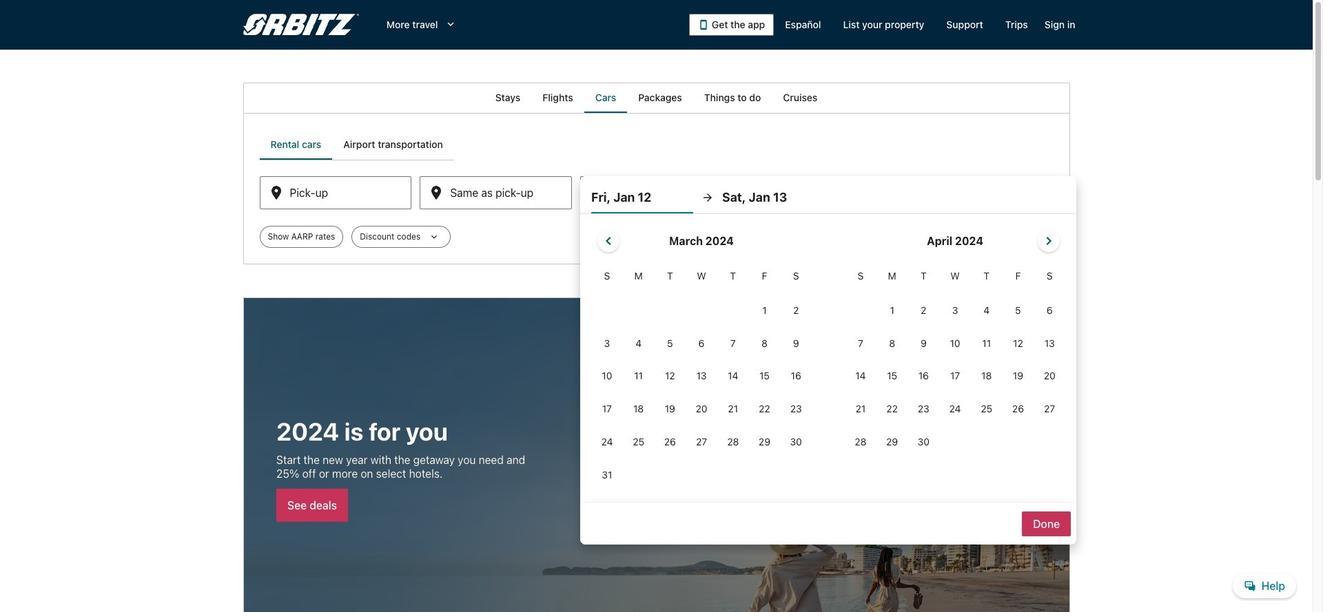 Task type: vqa. For each thing, say whether or not it's contained in the screenshot.
tab list to the top
yes



Task type: locate. For each thing, give the bounding box(es) containing it.
next month image
[[1040, 233, 1057, 249]]

travel sale activities deals image
[[243, 298, 1070, 613]]

march 2024 element
[[591, 269, 812, 492]]

main content
[[0, 83, 1313, 613]]

tab list
[[243, 83, 1070, 113], [259, 130, 454, 160]]

application
[[591, 225, 1065, 492]]

0 vertical spatial tab list
[[243, 83, 1070, 113]]

april 2024 element
[[845, 269, 1065, 460]]



Task type: describe. For each thing, give the bounding box(es) containing it.
orbitz logo image
[[243, 14, 359, 36]]

previous month image
[[600, 233, 616, 249]]

download the app button image
[[698, 19, 709, 30]]

1 vertical spatial tab list
[[259, 130, 454, 160]]

directional image
[[702, 192, 714, 204]]



